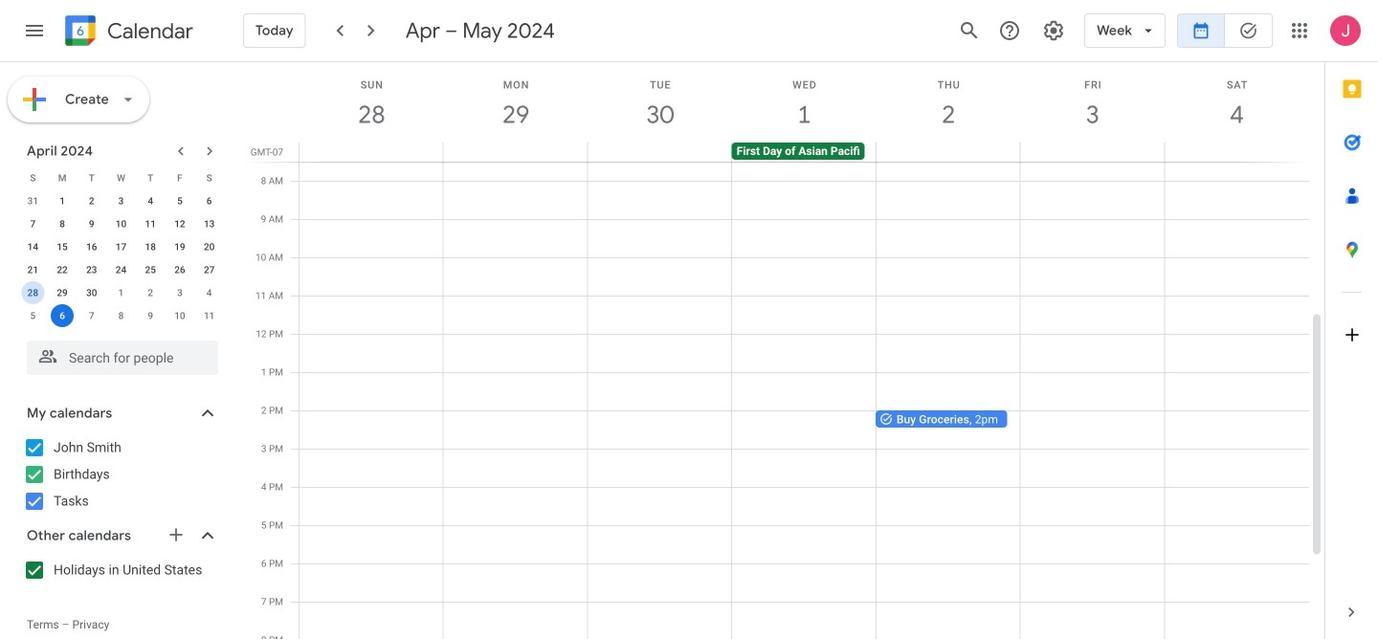 Task type: locate. For each thing, give the bounding box(es) containing it.
5 element
[[168, 190, 191, 213]]

cell
[[300, 143, 444, 162], [444, 143, 588, 162], [588, 143, 732, 162], [876, 143, 1020, 162], [1020, 143, 1164, 162], [1164, 143, 1309, 162], [18, 281, 48, 304], [48, 304, 77, 327]]

heading inside calendar element
[[103, 20, 193, 43]]

heading
[[103, 20, 193, 43]]

row
[[291, 143, 1325, 162], [18, 167, 224, 190], [18, 190, 224, 213], [18, 213, 224, 235], [18, 235, 224, 258], [18, 258, 224, 281], [18, 281, 224, 304], [18, 304, 224, 327]]

may 10 element
[[168, 304, 191, 327]]

None search field
[[0, 333, 237, 375]]

tuesday, april 30 element
[[588, 62, 732, 143]]

4 element
[[139, 190, 162, 213]]

7 element
[[21, 213, 44, 235]]

17 element
[[110, 235, 133, 258]]

8 element
[[51, 213, 74, 235]]

wednesday, may 1 element
[[732, 62, 877, 143]]

may 4 element
[[198, 281, 221, 304]]

Search for people text field
[[38, 341, 207, 375]]

tab list
[[1326, 62, 1378, 586]]

may 8 element
[[110, 304, 133, 327]]

11 element
[[139, 213, 162, 235]]

may 2 element
[[139, 281, 162, 304]]

19 element
[[168, 235, 191, 258]]

grid
[[245, 62, 1325, 639]]

settings menu image
[[1043, 19, 1066, 42]]

27 element
[[198, 258, 221, 281]]

may 11 element
[[198, 304, 221, 327]]

2 element
[[80, 190, 103, 213]]

thursday, may 2 element
[[877, 62, 1021, 143]]

10 element
[[110, 213, 133, 235]]

row group
[[18, 190, 224, 327]]

march 31 element
[[21, 190, 44, 213]]

sunday, april 28 element
[[300, 62, 444, 143]]

16 element
[[80, 235, 103, 258]]

april 2024 grid
[[18, 167, 224, 327]]

friday, may 3 element
[[1021, 62, 1165, 143]]

12 element
[[168, 213, 191, 235]]

14 element
[[21, 235, 44, 258]]

26 element
[[168, 258, 191, 281]]

my calendars list
[[4, 433, 237, 517]]

may 5 element
[[21, 304, 44, 327]]

30 element
[[80, 281, 103, 304]]

3 element
[[110, 190, 133, 213]]

22 element
[[51, 258, 74, 281]]

25 element
[[139, 258, 162, 281]]

6 element
[[198, 190, 221, 213]]



Task type: vqa. For each thing, say whether or not it's contained in the screenshot.
My calendars list
yes



Task type: describe. For each thing, give the bounding box(es) containing it.
calendar element
[[61, 11, 193, 54]]

1 element
[[51, 190, 74, 213]]

9 element
[[80, 213, 103, 235]]

monday, april 29 element
[[444, 62, 588, 143]]

21 element
[[21, 258, 44, 281]]

main drawer image
[[23, 19, 46, 42]]

15 element
[[51, 235, 74, 258]]

29 element
[[51, 281, 74, 304]]

add other calendars image
[[167, 526, 186, 545]]

may 7 element
[[80, 304, 103, 327]]

23 element
[[80, 258, 103, 281]]

28 element
[[21, 281, 44, 304]]

may 6, today element
[[51, 304, 74, 327]]

may 9 element
[[139, 304, 162, 327]]

may 3 element
[[168, 281, 191, 304]]

saturday, may 4 element
[[1165, 62, 1310, 143]]

24 element
[[110, 258, 133, 281]]

20 element
[[198, 235, 221, 258]]

13 element
[[198, 213, 221, 235]]

may 1 element
[[110, 281, 133, 304]]

18 element
[[139, 235, 162, 258]]



